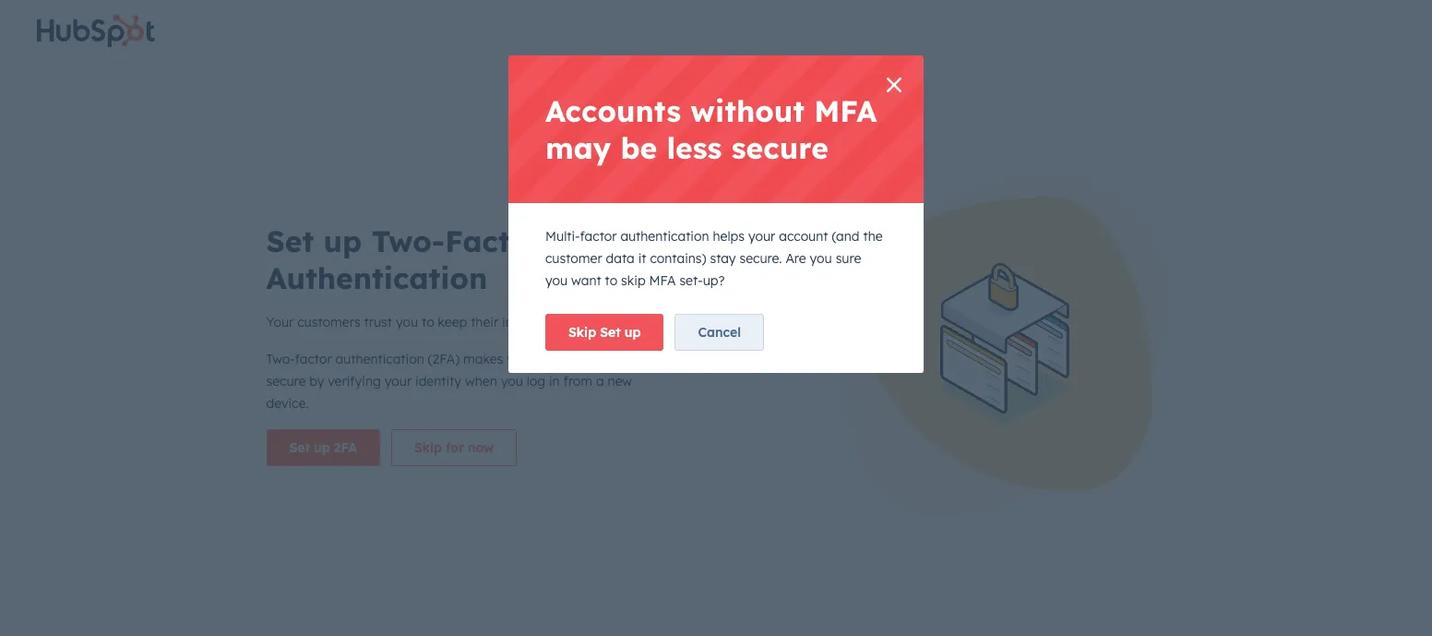 Task type: locate. For each thing, give the bounding box(es) containing it.
or
[[571, 488, 581, 502]]

accounts without mfa may be less secure dialog
[[509, 55, 924, 373]]

up right safe.
[[625, 324, 641, 341]]

you left log
[[501, 373, 523, 389]]

factor
[[445, 222, 543, 259]]

add a trusted phone number button
[[325, 448, 512, 470]]

to left keep
[[422, 313, 435, 330]]

up left address
[[324, 222, 362, 259]]

0 vertical spatial authentication
[[621, 228, 710, 245]]

be
[[621, 129, 658, 166], [491, 161, 506, 177], [479, 488, 492, 502]]

receive
[[672, 471, 709, 485]]

phone right this
[[349, 488, 382, 502]]

phone down trusted
[[360, 471, 392, 485]]

0 vertical spatial mfa
[[815, 92, 877, 129]]

more
[[591, 350, 622, 367]]

skip down trusted phone number
[[414, 439, 442, 456]]

account right for
[[628, 161, 677, 177]]

other
[[713, 471, 740, 485]]

to inside dialog
[[422, 313, 435, 330]]

two- inside two-factor authentication (2fa) makes your account more secure by verifying your identity when you log in from a new device.
[[266, 350, 295, 367]]

set left 'email'
[[266, 222, 314, 259]]

authentication up on
[[336, 350, 424, 367]]

0 vertical spatial used
[[438, 471, 463, 485]]

will left the only
[[439, 161, 458, 177]]

identity up marketing on the left of the page
[[606, 471, 646, 485]]

set inside set up two-factor authentication
[[266, 222, 314, 259]]

two- right 'email'
[[371, 222, 445, 259]]

up
[[324, 222, 362, 259], [625, 324, 641, 341], [314, 439, 330, 456]]

reset
[[351, 371, 377, 385]]

1 horizontal spatial identity
[[606, 471, 646, 485]]

skip
[[569, 324, 597, 341], [414, 439, 442, 456]]

skip
[[621, 272, 646, 289]]

be right never
[[479, 488, 492, 502]]

sales
[[541, 488, 568, 502]]

0 horizontal spatial secure
[[266, 373, 306, 389]]

skip for now button
[[391, 429, 517, 466]]

set up more
[[600, 324, 621, 341]]

you down customer
[[546, 272, 568, 289]]

0 vertical spatial set
[[266, 222, 314, 259]]

authentication inside two-factor authentication (2fa) makes your account more secure by verifying your identity when you log in from a new device.
[[336, 350, 424, 367]]

factor up data at the left of page
[[580, 228, 617, 245]]

by
[[310, 373, 324, 389]]

0 vertical spatial a
[[596, 373, 604, 389]]

1 horizontal spatial used
[[496, 488, 520, 502]]

mfa down contains)
[[650, 272, 676, 289]]

up for 2fa
[[314, 439, 330, 456]]

set left 2fa
[[289, 439, 310, 456]]

last
[[325, 371, 348, 385]]

you inside two-factor authentication (2fa) makes your account more secure by verifying your identity when you log in from a new device.
[[501, 373, 523, 389]]

1 vertical spatial will
[[428, 488, 445, 502]]

phone up never
[[417, 451, 458, 467]]

identity down (2fa)
[[415, 373, 462, 389]]

to right go
[[846, 161, 859, 177]]

please
[[784, 161, 823, 177]]

0 horizontal spatial two-
[[266, 350, 295, 367]]

from
[[564, 373, 593, 389]]

to
[[559, 161, 571, 177], [846, 161, 859, 177], [605, 272, 618, 289], [422, 313, 435, 330], [466, 471, 477, 485]]

your up or
[[580, 471, 603, 485]]

contains)
[[650, 250, 707, 267]]

be for applied
[[491, 161, 506, 177]]

authentication up contains)
[[621, 228, 710, 245]]

0 vertical spatial factor
[[580, 228, 617, 245]]

be inside accounts without mfa may be less secure
[[621, 129, 658, 166]]

email
[[325, 227, 361, 244]]

set for set up two-factor authentication
[[266, 222, 314, 259]]

will
[[439, 161, 458, 177], [428, 488, 445, 502]]

1 horizontal spatial two-
[[371, 222, 445, 259]]

authentication inside multi-factor authentication helps your account (and the customer data it contains) stay secure. are you sure you want to skip mfa set-up?
[[621, 228, 710, 245]]

set
[[266, 222, 314, 259], [600, 324, 621, 341], [289, 439, 310, 456]]

0 vertical spatial up
[[324, 222, 362, 259]]

be inside add a trusted phone number add a phone number used to occasionally verify your identity and receive other security-related alerts. this phone number will never be used for sales or marketing purposes.
[[479, 488, 492, 502]]

skip inside "button"
[[414, 439, 442, 456]]

to up never
[[466, 471, 477, 485]]

1 horizontal spatial factor
[[580, 228, 617, 245]]

0 vertical spatial add
[[325, 451, 351, 467]]

2 vertical spatial a
[[350, 471, 356, 485]]

add
[[325, 451, 351, 467], [325, 471, 346, 485]]

to left "skip"
[[605, 272, 618, 289]]

0 vertical spatial secure
[[732, 129, 829, 166]]

be left the less
[[621, 129, 658, 166]]

you.
[[575, 161, 600, 177]]

and
[[649, 471, 669, 485]]

two- down your
[[266, 350, 295, 367]]

2 vertical spatial number
[[385, 488, 425, 502]]

1 vertical spatial up
[[625, 324, 641, 341]]

marketing
[[585, 488, 638, 502]]

1 vertical spatial authentication
[[336, 350, 424, 367]]

cancel button
[[675, 314, 764, 351]]

this
[[325, 488, 346, 502]]

up for two-
[[324, 222, 362, 259]]

1 vertical spatial two-
[[266, 350, 295, 367]]

when
[[465, 373, 497, 389]]

identity
[[415, 373, 462, 389], [606, 471, 646, 485]]

it
[[639, 250, 647, 267]]

0 horizontal spatial skip
[[414, 439, 442, 456]]

your inside multi-factor authentication helps your account (and the customer data it contains) stay secure. are you sure you want to skip mfa set-up?
[[749, 228, 776, 245]]

factor up by
[[295, 350, 332, 367]]

set up two-factor authentication dialog
[[0, 0, 1433, 636]]

stay
[[710, 250, 736, 267]]

you
[[810, 250, 833, 267], [546, 272, 568, 289], [396, 313, 418, 330], [501, 373, 523, 389]]

0 vertical spatial for
[[446, 439, 464, 456]]

1 horizontal spatial secure
[[732, 129, 829, 166]]

up inside "accounts without mfa may be less secure" dialog
[[625, 324, 641, 341]]

for left sales
[[523, 488, 538, 502]]

0 horizontal spatial factor
[[295, 350, 332, 367]]

account up in
[[538, 350, 587, 367]]

factor for data
[[580, 228, 617, 245]]

without
[[691, 92, 805, 129]]

reset password button
[[325, 348, 427, 371]]

number
[[462, 451, 512, 467], [395, 471, 435, 485], [385, 488, 425, 502]]

1 vertical spatial identity
[[606, 471, 646, 485]]

secure
[[732, 129, 829, 166], [266, 373, 306, 389]]

0 horizontal spatial identity
[[415, 373, 462, 389]]

up inside set up two-factor authentication
[[324, 222, 362, 259]]

helps
[[713, 228, 745, 245]]

be right the only
[[491, 161, 506, 177]]

1 vertical spatial factor
[[295, 350, 332, 367]]

a down 2fa
[[350, 471, 356, 485]]

0 horizontal spatial mfa
[[650, 272, 676, 289]]

0 vertical spatial skip
[[569, 324, 597, 341]]

1 horizontal spatial for
[[523, 488, 538, 502]]

account up are
[[779, 228, 829, 245]]

secure.
[[740, 250, 782, 267]]

accounts without mfa may be less secure
[[546, 92, 877, 166]]

profile
[[119, 50, 179, 73]]

used up never
[[438, 471, 463, 485]]

occasionally
[[480, 471, 545, 485]]

1 horizontal spatial skip
[[569, 324, 597, 341]]

1 horizontal spatial mfa
[[815, 92, 877, 129]]

trusted
[[325, 415, 381, 433]]

skip inside button
[[569, 324, 597, 341]]

0 horizontal spatial used
[[438, 471, 463, 485]]

used
[[438, 471, 463, 485], [496, 488, 520, 502]]

factor inside multi-factor authentication helps your account (and the customer data it contains) stay secure. are you sure you want to skip mfa set-up?
[[580, 228, 617, 245]]

skip up more
[[569, 324, 597, 341]]

(2fa)
[[428, 350, 460, 367]]

two-factor authentication (2fa) makes your account more secure by verifying your identity when you log in from a new device.
[[266, 350, 633, 411]]

two- inside set up two-factor authentication
[[371, 222, 445, 259]]

account
[[628, 161, 677, 177], [862, 161, 912, 177], [779, 228, 829, 245], [538, 350, 587, 367]]

a inside two-factor authentication (2fa) makes your account more secure by verifying your identity when you log in from a new device.
[[596, 373, 604, 389]]

1 vertical spatial skip
[[414, 439, 442, 456]]

will left never
[[428, 488, 445, 502]]

profile & preferences
[[119, 50, 312, 73]]

1 vertical spatial for
[[523, 488, 538, 502]]

trusted
[[367, 451, 414, 467]]

0 vertical spatial will
[[439, 161, 458, 177]]

for
[[446, 439, 464, 456], [523, 488, 538, 502]]

2fa
[[334, 439, 357, 456]]

0 vertical spatial identity
[[415, 373, 462, 389]]

for
[[604, 161, 624, 177]]

mfa left close icon
[[815, 92, 877, 129]]

makes
[[464, 350, 503, 367]]

alerts.
[[828, 471, 860, 485]]

your down password
[[385, 373, 412, 389]]

set up 2fa button
[[266, 429, 380, 466]]

1 vertical spatial secure
[[266, 373, 306, 389]]

0 horizontal spatial authentication
[[336, 350, 424, 367]]

authentication
[[621, 228, 710, 245], [336, 350, 424, 367]]

a left new
[[596, 373, 604, 389]]

1 vertical spatial add
[[325, 471, 346, 485]]

2 vertical spatial up
[[314, 439, 330, 456]]

for down number
[[446, 439, 464, 456]]

your up secure.
[[749, 228, 776, 245]]

will inside add a trusted phone number add a phone number used to occasionally verify your identity and receive other security-related alerts. this phone number will never be used for sales or marketing purposes.
[[428, 488, 445, 502]]

1 vertical spatial set
[[600, 324, 621, 341]]

0 horizontal spatial for
[[446, 439, 464, 456]]

skip set up
[[569, 324, 641, 341]]

account inside two-factor authentication (2fa) makes your account more secure by verifying your identity when you log in from a new device.
[[538, 350, 587, 367]]

information
[[502, 313, 574, 330]]

now
[[468, 439, 494, 456]]

up left 2fa
[[314, 439, 330, 456]]

used down 'occasionally' on the left of page
[[496, 488, 520, 502]]

to inside add a trusted phone number add a phone number used to occasionally verify your identity and receive other security-related alerts. this phone number will never be used for sales or marketing purposes.
[[466, 471, 477, 485]]

1 vertical spatial mfa
[[650, 272, 676, 289]]

factor inside two-factor authentication (2fa) makes your account more secure by verifying your identity when you log in from a new device.
[[295, 350, 332, 367]]

1 horizontal spatial authentication
[[621, 228, 710, 245]]

your up log
[[507, 350, 534, 367]]

phone
[[417, 451, 458, 467], [360, 471, 392, 485], [349, 488, 382, 502]]

skip set up button
[[546, 314, 664, 351]]

2 vertical spatial set
[[289, 439, 310, 456]]

mfa inside accounts without mfa may be less secure
[[815, 92, 877, 129]]

a left trusted
[[355, 451, 363, 467]]

0 vertical spatial two-
[[371, 222, 445, 259]]



Task type: vqa. For each thing, say whether or not it's contained in the screenshot.
menu
no



Task type: describe. For each thing, give the bounding box(es) containing it.
applied
[[509, 161, 555, 177]]

your
[[266, 313, 294, 330]]

less
[[667, 129, 722, 166]]

Email address text field
[[325, 251, 658, 287]]

only
[[462, 161, 487, 177]]

trusted phone number
[[325, 415, 496, 433]]

sure
[[836, 250, 862, 267]]

be for less
[[621, 129, 658, 166]]

cancel
[[698, 324, 741, 341]]

purposes.
[[641, 488, 692, 502]]

authentication
[[266, 259, 488, 296]]

up?
[[703, 272, 725, 289]]

password
[[325, 315, 396, 334]]

never
[[448, 488, 476, 502]]

for inside add a trusted phone number add a phone number used to occasionally verify your identity and receive other security-related alerts. this phone number will never be used for sales or marketing purposes.
[[523, 488, 538, 502]]

add a trusted phone number add a phone number used to occasionally verify your identity and receive other security-related alerts. this phone number will never be used for sales or marketing purposes.
[[325, 451, 860, 502]]

your customers trust you to keep their information safe.
[[266, 313, 606, 330]]

set for set up 2fa
[[289, 439, 310, 456]]

1 vertical spatial phone
[[360, 471, 392, 485]]

in
[[549, 373, 560, 389]]

skip for now
[[414, 439, 494, 456]]

account inside multi-factor authentication helps your account (and the customer data it contains) stay secure. are you sure you want to skip mfa set-up?
[[779, 228, 829, 245]]

device.
[[266, 395, 309, 411]]

related
[[789, 471, 825, 485]]

address
[[365, 227, 415, 244]]

these
[[325, 161, 361, 177]]

password
[[365, 351, 427, 368]]

0 vertical spatial number
[[462, 451, 512, 467]]

account right go
[[862, 161, 912, 177]]

1 vertical spatial used
[[496, 488, 520, 502]]

0 vertical spatial phone
[[417, 451, 458, 467]]

skip for skip for now
[[414, 439, 442, 456]]

hubspot image
[[30, 4, 52, 26]]

10/18/2023
[[396, 371, 455, 385]]

&
[[184, 50, 198, 73]]

their
[[471, 313, 499, 330]]

the
[[864, 228, 883, 245]]

factor for by
[[295, 350, 332, 367]]

settings.
[[915, 161, 966, 177]]

preferences
[[204, 50, 312, 73]]

multi-
[[546, 228, 580, 245]]

identity inside add a trusted phone number add a phone number used to occasionally verify your identity and receive other security-related alerts. this phone number will never be used for sales or marketing purposes.
[[606, 471, 646, 485]]

customer
[[546, 250, 603, 267]]

go
[[827, 161, 843, 177]]

skip for skip set up
[[569, 324, 597, 341]]

1 vertical spatial number
[[395, 471, 435, 485]]

log
[[527, 373, 546, 389]]

close image
[[887, 78, 902, 92]]

customers
[[297, 313, 361, 330]]

to inside multi-factor authentication helps your account (and the customer data it contains) stay secure. are you sure you want to skip mfa set-up?
[[605, 272, 618, 289]]

new
[[608, 373, 633, 389]]

preferences
[[364, 161, 436, 177]]

accounts
[[546, 92, 681, 129]]

settings
[[732, 161, 780, 177]]

number
[[436, 415, 496, 433]]

want
[[572, 272, 602, 289]]

(and
[[832, 228, 860, 245]]

you right trust
[[396, 313, 418, 330]]

security
[[680, 161, 728, 177]]

are
[[786, 250, 807, 267]]

may
[[546, 129, 611, 166]]

email address
[[325, 227, 415, 244]]

mfa inside multi-factor authentication helps your account (and the customer data it contains) stay secure. are you sure you want to skip mfa set-up?
[[650, 272, 676, 289]]

set inside "accounts without mfa may be less secure" dialog
[[600, 324, 621, 341]]

1 add from the top
[[325, 451, 351, 467]]

for inside "button"
[[446, 439, 464, 456]]

set up two-factor authentication
[[266, 222, 543, 296]]

secure inside accounts without mfa may be less secure
[[732, 129, 829, 166]]

security-
[[743, 471, 789, 485]]

set up 2fa
[[289, 439, 357, 456]]

2 add from the top
[[325, 471, 346, 485]]

authentication for contains)
[[621, 228, 710, 245]]

set-
[[680, 272, 703, 289]]

multi-factor authentication helps your account (and the customer data it contains) stay secure. are you sure you want to skip mfa set-up?
[[546, 228, 883, 289]]

safe.
[[577, 313, 606, 330]]

verify
[[548, 471, 577, 485]]

authentication for your
[[336, 350, 424, 367]]

trust
[[364, 313, 392, 330]]

1 vertical spatial a
[[355, 451, 363, 467]]

reset
[[325, 351, 361, 368]]

your inside add a trusted phone number add a phone number used to occasionally verify your identity and receive other security-related alerts. this phone number will never be used for sales or marketing purposes.
[[580, 471, 603, 485]]

these preferences will only be applied to you. for account security settings please go to account settings.
[[325, 161, 966, 177]]

on
[[380, 371, 393, 385]]

identity inside two-factor authentication (2fa) makes your account more secure by verifying your identity when you log in from a new device.
[[415, 373, 462, 389]]

to left you.
[[559, 161, 571, 177]]

phone
[[385, 415, 431, 433]]

data
[[606, 250, 635, 267]]

you right are
[[810, 250, 833, 267]]

2 vertical spatial phone
[[349, 488, 382, 502]]

verifying
[[328, 373, 381, 389]]

reset password last reset on 10/18/2023
[[325, 351, 455, 385]]

keep
[[438, 313, 467, 330]]

secure inside two-factor authentication (2fa) makes your account more secure by verifying your identity when you log in from a new device.
[[266, 373, 306, 389]]



